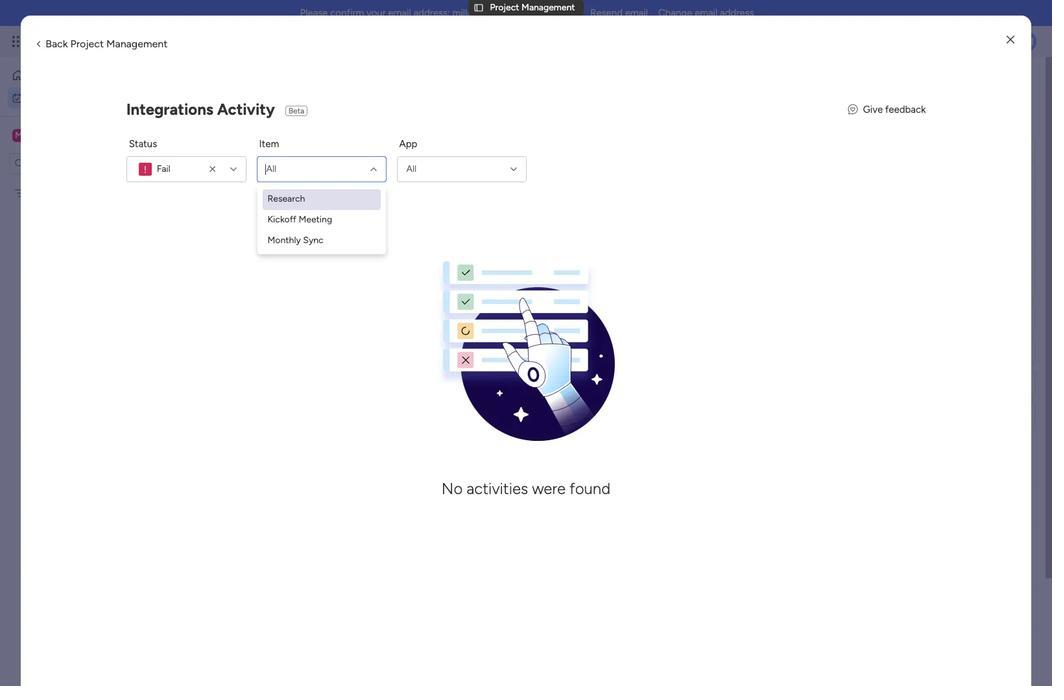 Task type: locate. For each thing, give the bounding box(es) containing it.
integrations activity
[[126, 100, 275, 119]]

list box
[[0, 179, 166, 379]]

/ for overdue
[[272, 188, 278, 204]]

give feedback link
[[849, 102, 927, 117]]

1 vertical spatial project
[[70, 38, 104, 50]]

main workspace
[[30, 129, 106, 141]]

0 horizontal spatial all
[[267, 164, 277, 175]]

found
[[570, 480, 611, 499]]

overdue
[[219, 188, 269, 204]]

2 horizontal spatial project
[[543, 308, 572, 319]]

1 horizontal spatial all
[[407, 164, 417, 175]]

0 horizontal spatial 0
[[268, 238, 273, 249]]

work up columns
[[889, 92, 915, 106]]

0 inside the overdue / 0 items
[[281, 192, 287, 203]]

back project management
[[46, 38, 168, 50]]

resend email link
[[591, 7, 649, 19]]

items inside the today / 0 items
[[276, 238, 298, 249]]

done
[[364, 134, 384, 145]]

1 horizontal spatial jeremy miller image
[[1017, 31, 1037, 52]]

items down kickoff
[[276, 238, 298, 249]]

2 vertical spatial management
[[574, 308, 628, 319]]

0 vertical spatial project
[[490, 2, 520, 13]]

0 horizontal spatial work
[[230, 75, 282, 105]]

0 for today /
[[268, 238, 273, 249]]

beta
[[289, 106, 305, 115]]

millerjeremy500@gmail.com
[[453, 7, 578, 19]]

feedback
[[886, 104, 927, 115]]

2 horizontal spatial email
[[695, 7, 718, 19]]

management
[[522, 2, 576, 13], [106, 38, 168, 50], [574, 308, 628, 319]]

1 horizontal spatial 0
[[281, 192, 287, 203]]

board
[[589, 281, 613, 292]]

project
[[490, 2, 520, 13], [70, 38, 104, 50], [543, 308, 572, 319]]

people
[[936, 119, 964, 130]]

0 vertical spatial jeremy miller image
[[1017, 31, 1037, 52]]

work up filter dashboard by text search box
[[230, 75, 282, 105]]

0 horizontal spatial email
[[389, 7, 412, 19]]

3 email from the left
[[695, 7, 718, 19]]

email right 'your'
[[389, 7, 412, 19]]

no
[[442, 480, 463, 499]]

main content
[[172, 57, 1053, 687]]

items right done
[[386, 134, 409, 145]]

my for my work
[[29, 92, 41, 103]]

main content containing overdue /
[[172, 57, 1053, 687]]

items
[[386, 134, 409, 145], [289, 192, 312, 203], [276, 238, 298, 249]]

work right monday on the left top of the page
[[105, 34, 128, 49]]

address:
[[414, 7, 450, 19]]

the
[[834, 119, 848, 130]]

like
[[990, 119, 1003, 130]]

2 all from the left
[[407, 164, 417, 175]]

2 email from the left
[[626, 7, 649, 19]]

work
[[105, 34, 128, 49], [43, 92, 63, 103]]

0 down kickoff
[[268, 238, 273, 249]]

columns
[[882, 119, 916, 130]]

email
[[389, 7, 412, 19], [626, 7, 649, 19], [695, 7, 718, 19]]

please
[[300, 7, 328, 19]]

/ left "monthly"
[[258, 234, 265, 251]]

0 vertical spatial 0
[[281, 192, 287, 203]]

1 vertical spatial /
[[258, 234, 265, 251]]

angle left image
[[37, 38, 40, 49]]

Filter dashboard by text search field
[[192, 130, 314, 151]]

0
[[281, 192, 287, 203], [268, 238, 273, 249]]

/ up kickoff
[[272, 188, 278, 204]]

work inside button
[[43, 92, 63, 103]]

management left resend at the top of the page
[[522, 2, 576, 13]]

1 horizontal spatial email
[[626, 7, 649, 19]]

1 horizontal spatial work
[[105, 34, 128, 49]]

email right change
[[695, 7, 718, 19]]

all down 'app'
[[407, 164, 417, 175]]

my work
[[29, 92, 63, 103]]

jeremy miller image
[[1017, 31, 1037, 52], [819, 247, 839, 267]]

0 vertical spatial items
[[386, 134, 409, 145]]

option
[[0, 181, 166, 184]]

items up kickoff meeting
[[289, 192, 312, 203]]

1 vertical spatial work
[[43, 92, 63, 103]]

project management
[[490, 2, 576, 13], [543, 308, 628, 319]]

management down board
[[574, 308, 628, 319]]

0 horizontal spatial jeremy miller image
[[819, 247, 839, 267]]

None search field
[[192, 130, 314, 151]]

management right monday on the left top of the page
[[106, 38, 168, 50]]

1 horizontal spatial my
[[195, 75, 225, 105]]

my inside my work button
[[29, 92, 41, 103]]

email for change email address
[[695, 7, 718, 19]]

1 vertical spatial project management
[[543, 308, 628, 319]]

monday
[[58, 34, 102, 49]]

hide
[[342, 134, 361, 145]]

choose
[[800, 119, 832, 130]]

no activities were found
[[442, 480, 611, 499]]

select product image
[[12, 35, 25, 48]]

work
[[230, 75, 282, 105], [889, 92, 915, 106]]

2 vertical spatial items
[[276, 238, 298, 249]]

monthly
[[268, 235, 301, 246]]

my
[[195, 75, 225, 105], [871, 92, 886, 106], [29, 92, 41, 103]]

0 horizontal spatial /
[[258, 234, 265, 251]]

email right resend at the top of the page
[[626, 7, 649, 19]]

/
[[272, 188, 278, 204], [258, 234, 265, 251]]

/ for today
[[258, 234, 265, 251]]

back
[[46, 38, 68, 50]]

0 vertical spatial management
[[522, 2, 576, 13]]

all down item
[[267, 164, 277, 175]]

1 horizontal spatial /
[[272, 188, 278, 204]]

customize my work
[[813, 92, 915, 106]]

0 horizontal spatial my
[[29, 92, 41, 103]]

0 up kickoff
[[281, 192, 287, 203]]

1 vertical spatial 0
[[268, 238, 273, 249]]

1 vertical spatial items
[[289, 192, 312, 203]]

work down home
[[43, 92, 63, 103]]

work for monday
[[105, 34, 128, 49]]

items for today /
[[276, 238, 298, 249]]

items inside the overdue / 0 items
[[289, 192, 312, 203]]

1 horizontal spatial project
[[490, 2, 520, 13]]

all
[[267, 164, 277, 175], [407, 164, 417, 175]]

0 horizontal spatial work
[[43, 92, 63, 103]]

change email address link
[[659, 7, 755, 19]]

my work button
[[8, 87, 140, 108]]

you'd
[[966, 119, 988, 130]]

0 vertical spatial work
[[105, 34, 128, 49]]

workspace
[[55, 129, 106, 141]]

0 vertical spatial /
[[272, 188, 278, 204]]

0 inside the today / 0 items
[[268, 238, 273, 249]]

overdue / 0 items
[[219, 188, 312, 204]]



Task type: describe. For each thing, give the bounding box(es) containing it.
change email address
[[659, 7, 755, 19]]

were
[[532, 480, 566, 499]]

main
[[30, 129, 53, 141]]

give
[[864, 104, 884, 115]]

your
[[367, 7, 386, 19]]

m
[[15, 130, 23, 141]]

1 horizontal spatial work
[[889, 92, 915, 106]]

to
[[1006, 119, 1014, 130]]

research
[[268, 194, 305, 205]]

workspace selection element
[[12, 128, 108, 144]]

project management link
[[541, 302, 661, 325]]

kickoff meeting
[[268, 214, 332, 226]]

management inside project management link
[[574, 308, 628, 319]]

sync
[[303, 235, 324, 246]]

today
[[219, 234, 255, 251]]

2 horizontal spatial my
[[871, 92, 886, 106]]

kickoff
[[268, 214, 297, 226]]

integrations
[[126, 100, 214, 119]]

my for my work
[[195, 75, 225, 105]]

please confirm your email address: millerjeremy500@gmail.com
[[300, 7, 578, 19]]

monthly sync
[[268, 235, 324, 246]]

customize
[[813, 92, 868, 106]]

address
[[721, 7, 755, 19]]

home button
[[8, 65, 140, 86]]

see
[[1017, 119, 1031, 130]]

v2 user feedback image
[[849, 102, 859, 117]]

meeting
[[299, 214, 332, 226]]

0 vertical spatial project management
[[490, 2, 576, 13]]

1 vertical spatial management
[[106, 38, 168, 50]]

choose the boards, columns and people you'd like to see
[[800, 119, 1031, 130]]

workspace image
[[12, 128, 25, 142]]

give feedback
[[864, 104, 927, 115]]

change
[[659, 7, 693, 19]]

status
[[129, 138, 157, 150]]

resend
[[591, 7, 623, 19]]

app
[[400, 138, 418, 150]]

0 for overdue /
[[281, 192, 287, 203]]

1 email from the left
[[389, 7, 412, 19]]

2 vertical spatial project
[[543, 308, 572, 319]]

boards,
[[850, 119, 880, 130]]

1 vertical spatial jeremy miller image
[[819, 247, 839, 267]]

items for overdue /
[[289, 192, 312, 203]]

today / 0 items
[[219, 234, 298, 251]]

confirm
[[331, 7, 364, 19]]

work for my
[[43, 92, 63, 103]]

management
[[131, 34, 202, 49]]

resend email
[[591, 7, 649, 19]]

monday work management
[[58, 34, 202, 49]]

hide done items
[[342, 134, 409, 145]]

my work
[[195, 75, 282, 105]]

and
[[918, 119, 933, 130]]

fail
[[157, 164, 170, 175]]

0 horizontal spatial project
[[70, 38, 104, 50]]

home
[[30, 69, 55, 80]]

item
[[259, 138, 279, 150]]

activity
[[217, 100, 275, 119]]

email for resend email
[[626, 7, 649, 19]]

activities
[[467, 480, 529, 499]]

1 all from the left
[[267, 164, 277, 175]]



Task type: vqa. For each thing, say whether or not it's contained in the screenshot.
Choose the boards, columns and people you'd like to see
yes



